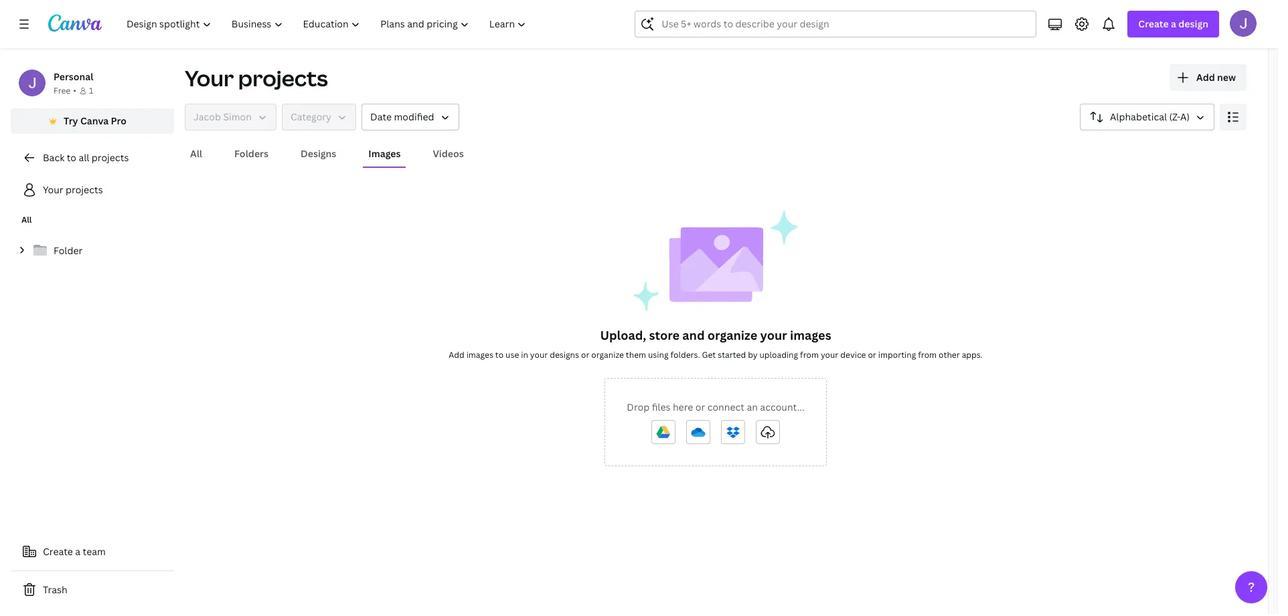 Task type: vqa. For each thing, say whether or not it's contained in the screenshot.
"device"
yes



Task type: describe. For each thing, give the bounding box(es) containing it.
back to all projects link
[[11, 145, 174, 171]]

apps.
[[962, 350, 983, 361]]

1 horizontal spatial or
[[696, 401, 705, 414]]

try canva pro
[[64, 115, 127, 127]]

0 horizontal spatial images
[[467, 350, 494, 361]]

trash link
[[11, 577, 174, 604]]

Search search field
[[662, 11, 1010, 37]]

2 from from the left
[[918, 350, 937, 361]]

projects inside 'back to all projects' link
[[92, 151, 129, 164]]

here
[[673, 401, 693, 414]]

try
[[64, 115, 78, 127]]

simon
[[223, 111, 252, 123]]

1 from from the left
[[800, 350, 819, 361]]

designs button
[[295, 141, 342, 167]]

Sort by button
[[1080, 104, 1215, 131]]

designs
[[301, 147, 336, 160]]

add new button
[[1170, 64, 1247, 91]]

drop
[[627, 401, 650, 414]]

using
[[648, 350, 669, 361]]

0 horizontal spatial to
[[67, 151, 76, 164]]

an
[[747, 401, 758, 414]]

1 horizontal spatial your
[[185, 64, 234, 92]]

upload,
[[600, 328, 647, 344]]

2 horizontal spatial your
[[821, 350, 839, 361]]

account...
[[760, 401, 805, 414]]

create a team button
[[11, 539, 174, 566]]

0 horizontal spatial your
[[530, 350, 548, 361]]

upload, store and organize your images add images to use in your designs or organize them using folders. get started by uploading from your device or importing from other apps.
[[449, 328, 983, 361]]

folders.
[[671, 350, 700, 361]]

them
[[626, 350, 646, 361]]

create a team
[[43, 546, 106, 559]]

uploading
[[760, 350, 799, 361]]

team
[[83, 546, 106, 559]]

designs
[[550, 350, 579, 361]]

your projects link
[[11, 177, 174, 204]]

a for team
[[75, 546, 80, 559]]

all
[[79, 151, 89, 164]]

create for create a design
[[1139, 17, 1169, 30]]

1 horizontal spatial your projects
[[185, 64, 328, 92]]

modified
[[394, 111, 434, 123]]

top level navigation element
[[118, 11, 538, 38]]

0 vertical spatial organize
[[708, 328, 758, 344]]

back to all projects
[[43, 151, 129, 164]]

2 horizontal spatial or
[[868, 350, 877, 361]]

projects inside your projects link
[[66, 184, 103, 196]]

folder
[[54, 244, 83, 257]]

category
[[291, 111, 332, 123]]

device
[[841, 350, 866, 361]]

pro
[[111, 115, 127, 127]]

new
[[1218, 71, 1236, 84]]



Task type: locate. For each thing, give the bounding box(es) containing it.
1 vertical spatial organize
[[592, 350, 624, 361]]

jacob
[[194, 111, 221, 123]]

your down back
[[43, 184, 63, 196]]

1 vertical spatial your
[[43, 184, 63, 196]]

videos button
[[428, 141, 469, 167]]

images
[[369, 147, 401, 160]]

add left 'use'
[[449, 350, 465, 361]]

0 horizontal spatial organize
[[592, 350, 624, 361]]

1 horizontal spatial a
[[1171, 17, 1177, 30]]

folders
[[234, 147, 269, 160]]

projects up category
[[238, 64, 328, 92]]

personal
[[54, 70, 93, 83]]

0 vertical spatial all
[[190, 147, 202, 160]]

back
[[43, 151, 64, 164]]

importing
[[879, 350, 916, 361]]

1 vertical spatial your projects
[[43, 184, 103, 196]]

in
[[521, 350, 528, 361]]

or
[[581, 350, 590, 361], [868, 350, 877, 361], [696, 401, 705, 414]]

create left team at the left
[[43, 546, 73, 559]]

add inside dropdown button
[[1197, 71, 1215, 84]]

drop files here or connect an account...
[[627, 401, 805, 414]]

1 horizontal spatial all
[[190, 147, 202, 160]]

projects right all
[[92, 151, 129, 164]]

other
[[939, 350, 960, 361]]

images up uploading
[[790, 328, 832, 344]]

(z-
[[1170, 111, 1181, 123]]

organize down upload,
[[592, 350, 624, 361]]

free •
[[54, 85, 76, 96]]

your
[[760, 328, 787, 344], [530, 350, 548, 361], [821, 350, 839, 361]]

a)
[[1181, 111, 1190, 123]]

get
[[702, 350, 716, 361]]

create inside 'dropdown button'
[[1139, 17, 1169, 30]]

a
[[1171, 17, 1177, 30], [75, 546, 80, 559]]

all
[[190, 147, 202, 160], [21, 214, 32, 226]]

1 vertical spatial projects
[[92, 151, 129, 164]]

0 vertical spatial your projects
[[185, 64, 328, 92]]

Category button
[[282, 104, 356, 131]]

images left 'use'
[[467, 350, 494, 361]]

or right here
[[696, 401, 705, 414]]

projects
[[238, 64, 328, 92], [92, 151, 129, 164], [66, 184, 103, 196]]

your projects
[[185, 64, 328, 92], [43, 184, 103, 196]]

organize
[[708, 328, 758, 344], [592, 350, 624, 361]]

your up jacob
[[185, 64, 234, 92]]

Date modified button
[[362, 104, 459, 131]]

0 horizontal spatial your projects
[[43, 184, 103, 196]]

1 vertical spatial all
[[21, 214, 32, 226]]

a for design
[[1171, 17, 1177, 30]]

from
[[800, 350, 819, 361], [918, 350, 937, 361]]

your
[[185, 64, 234, 92], [43, 184, 63, 196]]

•
[[73, 85, 76, 96]]

date modified
[[370, 111, 434, 123]]

create inside button
[[43, 546, 73, 559]]

add new
[[1197, 71, 1236, 84]]

videos
[[433, 147, 464, 160]]

all inside button
[[190, 147, 202, 160]]

organize up started
[[708, 328, 758, 344]]

free
[[54, 85, 70, 96]]

alphabetical
[[1111, 111, 1168, 123]]

or right device
[[868, 350, 877, 361]]

from right uploading
[[800, 350, 819, 361]]

1 vertical spatial create
[[43, 546, 73, 559]]

from left other
[[918, 350, 937, 361]]

to inside upload, store and organize your images add images to use in your designs or organize them using folders. get started by uploading from your device or importing from other apps.
[[496, 350, 504, 361]]

or right the designs
[[581, 350, 590, 361]]

use
[[506, 350, 519, 361]]

create left design
[[1139, 17, 1169, 30]]

2 vertical spatial projects
[[66, 184, 103, 196]]

by
[[748, 350, 758, 361]]

1 horizontal spatial from
[[918, 350, 937, 361]]

0 horizontal spatial a
[[75, 546, 80, 559]]

1 horizontal spatial organize
[[708, 328, 758, 344]]

0 vertical spatial create
[[1139, 17, 1169, 30]]

to
[[67, 151, 76, 164], [496, 350, 504, 361]]

all button
[[185, 141, 208, 167]]

your left device
[[821, 350, 839, 361]]

0 vertical spatial add
[[1197, 71, 1215, 84]]

jacob simon image
[[1230, 10, 1257, 37]]

a left team at the left
[[75, 546, 80, 559]]

projects down all
[[66, 184, 103, 196]]

try canva pro button
[[11, 109, 174, 134]]

1 horizontal spatial your
[[760, 328, 787, 344]]

add inside upload, store and organize your images add images to use in your designs or organize them using folders. get started by uploading from your device or importing from other apps.
[[449, 350, 465, 361]]

folder link
[[11, 237, 174, 265]]

1 vertical spatial images
[[467, 350, 494, 361]]

1 horizontal spatial to
[[496, 350, 504, 361]]

started
[[718, 350, 746, 361]]

your up uploading
[[760, 328, 787, 344]]

add
[[1197, 71, 1215, 84], [449, 350, 465, 361]]

create for create a team
[[43, 546, 73, 559]]

alphabetical (z-a)
[[1111, 111, 1190, 123]]

0 vertical spatial projects
[[238, 64, 328, 92]]

design
[[1179, 17, 1209, 30]]

1
[[89, 85, 93, 96]]

connect
[[708, 401, 745, 414]]

a inside 'dropdown button'
[[1171, 17, 1177, 30]]

0 vertical spatial images
[[790, 328, 832, 344]]

add left new
[[1197, 71, 1215, 84]]

your projects up simon
[[185, 64, 328, 92]]

date
[[370, 111, 392, 123]]

0 horizontal spatial add
[[449, 350, 465, 361]]

0 horizontal spatial your
[[43, 184, 63, 196]]

a inside button
[[75, 546, 80, 559]]

your right in
[[530, 350, 548, 361]]

to left all
[[67, 151, 76, 164]]

your projects down all
[[43, 184, 103, 196]]

0 horizontal spatial or
[[581, 350, 590, 361]]

create a design button
[[1128, 11, 1220, 38]]

create
[[1139, 17, 1169, 30], [43, 546, 73, 559]]

canva
[[80, 115, 109, 127]]

folders button
[[229, 141, 274, 167]]

store
[[649, 328, 680, 344]]

0 horizontal spatial from
[[800, 350, 819, 361]]

0 vertical spatial your
[[185, 64, 234, 92]]

0 vertical spatial a
[[1171, 17, 1177, 30]]

1 vertical spatial a
[[75, 546, 80, 559]]

images button
[[363, 141, 406, 167]]

Owner button
[[185, 104, 277, 131]]

1 horizontal spatial create
[[1139, 17, 1169, 30]]

jacob simon
[[194, 111, 252, 123]]

1 vertical spatial add
[[449, 350, 465, 361]]

1 horizontal spatial add
[[1197, 71, 1215, 84]]

trash
[[43, 584, 67, 597]]

to left 'use'
[[496, 350, 504, 361]]

a left design
[[1171, 17, 1177, 30]]

create a design
[[1139, 17, 1209, 30]]

images
[[790, 328, 832, 344], [467, 350, 494, 361]]

0 vertical spatial to
[[67, 151, 76, 164]]

0 horizontal spatial all
[[21, 214, 32, 226]]

1 vertical spatial to
[[496, 350, 504, 361]]

1 horizontal spatial images
[[790, 328, 832, 344]]

0 horizontal spatial create
[[43, 546, 73, 559]]

None search field
[[635, 11, 1037, 38]]

and
[[683, 328, 705, 344]]

files
[[652, 401, 671, 414]]



